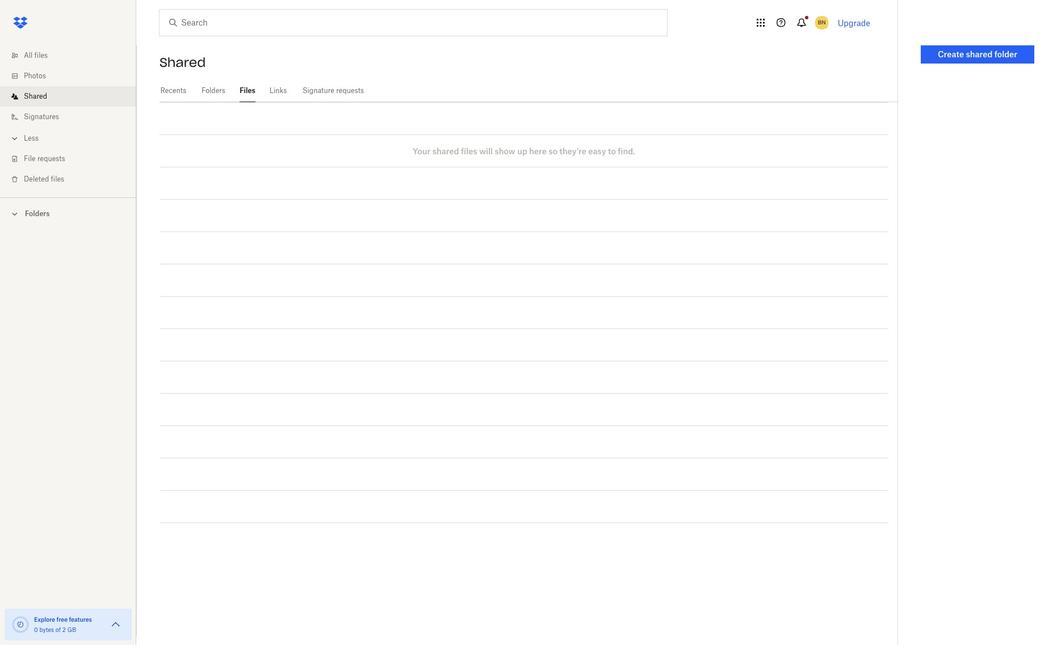 Task type: describe. For each thing, give the bounding box(es) containing it.
links
[[270, 86, 287, 95]]

create shared folder button
[[921, 45, 1035, 64]]

signatures link
[[9, 107, 136, 127]]

all files link
[[9, 45, 136, 66]]

less image
[[9, 133, 20, 144]]

they're
[[560, 146, 587, 156]]

shared list item
[[0, 86, 136, 107]]

show
[[495, 146, 516, 156]]

create
[[939, 49, 965, 59]]

deleted
[[24, 175, 49, 184]]

file requests
[[24, 155, 65, 163]]

up
[[518, 146, 528, 156]]

folders link
[[201, 80, 226, 101]]

recents
[[161, 86, 186, 95]]

Search text field
[[181, 16, 644, 29]]

photos link
[[9, 66, 136, 86]]

files for deleted files
[[51, 175, 64, 184]]

files for all files
[[34, 51, 48, 60]]

upgrade link
[[838, 18, 871, 28]]

tab list containing recents
[[160, 80, 898, 102]]

upgrade
[[838, 18, 871, 28]]

recents link
[[160, 80, 187, 101]]

file
[[24, 155, 36, 163]]

folders button
[[0, 205, 136, 222]]

list containing all files
[[0, 39, 136, 198]]

all files
[[24, 51, 48, 60]]

signatures
[[24, 112, 59, 121]]

explore
[[34, 617, 55, 624]]

requests for file requests
[[37, 155, 65, 163]]

create shared folder
[[939, 49, 1018, 59]]

here
[[530, 146, 547, 156]]

quota usage element
[[11, 616, 30, 635]]

all
[[24, 51, 33, 60]]

signature requests
[[303, 86, 364, 95]]

shared for create
[[967, 49, 993, 59]]

2
[[62, 627, 66, 634]]

shared link
[[9, 86, 136, 107]]



Task type: locate. For each thing, give the bounding box(es) containing it.
bn
[[819, 19, 826, 26]]

1 vertical spatial files
[[461, 146, 478, 156]]

photos
[[24, 72, 46, 80]]

1 vertical spatial shared
[[24, 92, 47, 101]]

of
[[56, 627, 61, 634]]

signature requests link
[[301, 80, 366, 101]]

file requests link
[[9, 149, 136, 169]]

folders down 'deleted'
[[25, 210, 50, 218]]

0 vertical spatial folders
[[202, 86, 225, 95]]

1 horizontal spatial shared
[[967, 49, 993, 59]]

0 vertical spatial shared
[[967, 49, 993, 59]]

shared inside list item
[[24, 92, 47, 101]]

folder
[[995, 49, 1018, 59]]

1 horizontal spatial shared
[[160, 55, 206, 70]]

requests
[[336, 86, 364, 95], [37, 155, 65, 163]]

files inside deleted files "link"
[[51, 175, 64, 184]]

list
[[0, 39, 136, 198]]

files right 'deleted'
[[51, 175, 64, 184]]

shared right your
[[433, 146, 459, 156]]

features
[[69, 617, 92, 624]]

shared for your
[[433, 146, 459, 156]]

gb
[[67, 627, 76, 634]]

0 horizontal spatial requests
[[37, 155, 65, 163]]

0 horizontal spatial files
[[34, 51, 48, 60]]

shared down photos
[[24, 92, 47, 101]]

signature
[[303, 86, 335, 95]]

0 horizontal spatial shared
[[433, 146, 459, 156]]

files inside all files link
[[34, 51, 48, 60]]

folders inside tab list
[[202, 86, 225, 95]]

find.
[[618, 146, 636, 156]]

easy
[[589, 146, 606, 156]]

files link
[[240, 80, 256, 101]]

so
[[549, 146, 558, 156]]

shared
[[160, 55, 206, 70], [24, 92, 47, 101]]

folders left files at left top
[[202, 86, 225, 95]]

shared
[[967, 49, 993, 59], [433, 146, 459, 156]]

explore free features 0 bytes of 2 gb
[[34, 617, 92, 634]]

files
[[240, 86, 256, 95]]

shared left folder
[[967, 49, 993, 59]]

1 horizontal spatial files
[[51, 175, 64, 184]]

free
[[57, 617, 68, 624]]

files left will
[[461, 146, 478, 156]]

to
[[608, 146, 616, 156]]

0 vertical spatial requests
[[336, 86, 364, 95]]

your shared files will show up here so they're easy to find.
[[413, 146, 636, 156]]

requests right the signature
[[336, 86, 364, 95]]

shared up recents link
[[160, 55, 206, 70]]

shared inside create shared folder button
[[967, 49, 993, 59]]

deleted files
[[24, 175, 64, 184]]

0
[[34, 627, 38, 634]]

1 vertical spatial shared
[[433, 146, 459, 156]]

2 horizontal spatial files
[[461, 146, 478, 156]]

your
[[413, 146, 431, 156]]

dropbox image
[[9, 11, 32, 34]]

less
[[24, 134, 39, 143]]

deleted files link
[[9, 169, 136, 190]]

1 vertical spatial requests
[[37, 155, 65, 163]]

1 horizontal spatial folders
[[202, 86, 225, 95]]

0 vertical spatial shared
[[160, 55, 206, 70]]

0 vertical spatial files
[[34, 51, 48, 60]]

links link
[[269, 80, 287, 101]]

requests for signature requests
[[336, 86, 364, 95]]

files
[[34, 51, 48, 60], [461, 146, 478, 156], [51, 175, 64, 184]]

files right all
[[34, 51, 48, 60]]

1 horizontal spatial requests
[[336, 86, 364, 95]]

2 vertical spatial files
[[51, 175, 64, 184]]

bn button
[[813, 14, 832, 32]]

folders inside button
[[25, 210, 50, 218]]

0 horizontal spatial folders
[[25, 210, 50, 218]]

tab list
[[160, 80, 898, 102]]

requests right file
[[37, 155, 65, 163]]

folders
[[202, 86, 225, 95], [25, 210, 50, 218]]

0 horizontal spatial shared
[[24, 92, 47, 101]]

bytes
[[39, 627, 54, 634]]

will
[[480, 146, 493, 156]]

1 vertical spatial folders
[[25, 210, 50, 218]]



Task type: vqa. For each thing, say whether or not it's contained in the screenshot.
the Dropbox to the bottom
no



